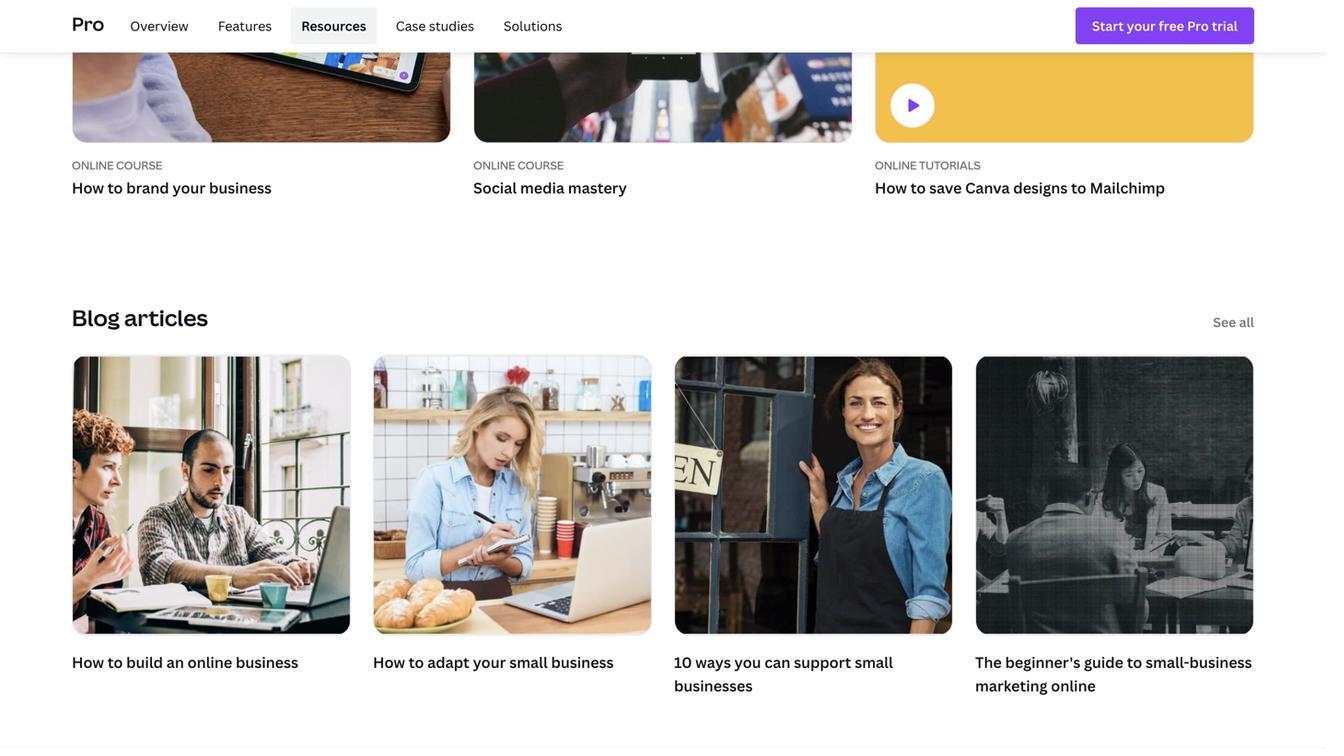 Task type: locate. For each thing, give the bounding box(es) containing it.
blog
[[72, 303, 120, 333]]

how left the build
[[72, 652, 104, 672]]

articles
[[124, 303, 208, 333]]

menu bar
[[112, 7, 574, 44]]

online inside 'online course social media mastery'
[[474, 158, 516, 173]]

to right guide
[[1128, 652, 1143, 672]]

0 horizontal spatial online
[[72, 158, 114, 173]]

online for social media mastery
[[474, 158, 516, 173]]

how left "save"
[[875, 178, 908, 198]]

0 vertical spatial online
[[188, 652, 232, 672]]

overview
[[130, 17, 189, 34]]

business for how to build an online business
[[236, 652, 299, 672]]

to right designs in the top of the page
[[1072, 178, 1087, 198]]

ways
[[696, 652, 731, 672]]

3 online from the left
[[875, 158, 917, 173]]

how left adapt
[[373, 652, 405, 672]]

small
[[510, 652, 548, 672], [855, 652, 894, 672]]

menu bar containing overview
[[112, 7, 574, 44]]

media
[[520, 178, 565, 198]]

build
[[126, 652, 163, 672]]

1 vertical spatial online
[[1052, 676, 1096, 696]]

how left 'brand'
[[72, 178, 104, 198]]

course inside 'online course social media mastery'
[[518, 158, 564, 173]]

course up media
[[518, 158, 564, 173]]

online right an
[[188, 652, 232, 672]]

0 horizontal spatial your
[[173, 178, 206, 198]]

mailchimp
[[1091, 178, 1166, 198]]

online course how to brand your business
[[72, 158, 272, 198]]

10 ways you can support small businesses link
[[674, 355, 954, 701]]

case
[[396, 17, 426, 34]]

course inside the online course how to brand your business
[[116, 158, 162, 173]]

to
[[108, 178, 123, 198], [911, 178, 926, 198], [1072, 178, 1087, 198], [108, 652, 123, 672], [409, 652, 424, 672], [1128, 652, 1143, 672]]

can
[[765, 652, 791, 672]]

how to build an online business
[[72, 652, 299, 672]]

2 horizontal spatial online
[[875, 158, 917, 173]]

0 horizontal spatial online
[[188, 652, 232, 672]]

business inside the beginner's guide to small-business marketing online
[[1190, 652, 1253, 672]]

1 horizontal spatial your
[[473, 652, 506, 672]]

how inside the online course how to brand your business
[[72, 178, 104, 198]]

online down guide
[[1052, 676, 1096, 696]]

online tutorials how to save canva designs to mailchimp
[[875, 158, 1166, 198]]

solutions
[[504, 17, 563, 34]]

1 horizontal spatial small
[[855, 652, 894, 672]]

how
[[72, 178, 104, 198], [875, 178, 908, 198], [72, 652, 104, 672], [373, 652, 405, 672]]

1 course from the left
[[116, 158, 162, 173]]

business
[[209, 178, 272, 198], [236, 652, 299, 672], [551, 652, 614, 672], [1190, 652, 1253, 672]]

marketing
[[976, 676, 1048, 696]]

start your free pro trial image
[[1093, 15, 1238, 36]]

online inside online tutorials how to save canva designs to mailchimp
[[875, 158, 917, 173]]

2 course from the left
[[518, 158, 564, 173]]

see all link
[[1214, 313, 1255, 331]]

1 small from the left
[[510, 652, 548, 672]]

2 online from the left
[[474, 158, 516, 173]]

online
[[72, 158, 114, 173], [474, 158, 516, 173], [875, 158, 917, 173]]

course for media
[[518, 158, 564, 173]]

to left adapt
[[409, 652, 424, 672]]

case studies
[[396, 17, 474, 34]]

the beginner's guide to small-business marketing online link
[[976, 355, 1255, 701]]

businesses
[[674, 676, 753, 696]]

1 horizontal spatial online
[[1052, 676, 1096, 696]]

course for to
[[116, 158, 162, 173]]

course up 'brand'
[[116, 158, 162, 173]]

your right adapt
[[473, 652, 506, 672]]

2 small from the left
[[855, 652, 894, 672]]

see
[[1214, 313, 1237, 331]]

0 horizontal spatial small
[[510, 652, 548, 672]]

small right adapt
[[510, 652, 548, 672]]

1 online from the left
[[72, 158, 114, 173]]

1 horizontal spatial course
[[518, 158, 564, 173]]

menu bar inside pro element
[[112, 7, 574, 44]]

support
[[794, 652, 852, 672]]

pro element
[[72, 0, 1255, 52]]

guide
[[1085, 652, 1124, 672]]

online
[[188, 652, 232, 672], [1052, 676, 1096, 696]]

resources
[[302, 17, 366, 34]]

1 vertical spatial your
[[473, 652, 506, 672]]

course
[[116, 158, 162, 173], [518, 158, 564, 173]]

case studies link
[[385, 7, 486, 44]]

0 vertical spatial your
[[173, 178, 206, 198]]

the beginner's guide to small-business marketing online
[[976, 652, 1253, 696]]

solutions link
[[493, 7, 574, 44]]

to left 'brand'
[[108, 178, 123, 198]]

online inside the online course how to brand your business
[[72, 158, 114, 173]]

to inside the online course how to brand your business
[[108, 178, 123, 198]]

small right support at the bottom of page
[[855, 652, 894, 672]]

1 horizontal spatial online
[[474, 158, 516, 173]]

adapt
[[428, 652, 470, 672]]

0 horizontal spatial course
[[116, 158, 162, 173]]

how inside online tutorials how to save canva designs to mailchimp
[[875, 178, 908, 198]]

your
[[173, 178, 206, 198], [473, 652, 506, 672]]

your right 'brand'
[[173, 178, 206, 198]]

online for how to brand your business
[[72, 158, 114, 173]]

you
[[735, 652, 762, 672]]

all
[[1240, 313, 1255, 331]]



Task type: describe. For each thing, give the bounding box(es) containing it.
business inside the online course how to brand your business
[[209, 178, 272, 198]]

online for how to save canva designs to mailchimp
[[875, 158, 917, 173]]

pro
[[72, 11, 104, 36]]

blog articles
[[72, 303, 208, 333]]

online inside the beginner's guide to small-business marketing online
[[1052, 676, 1096, 696]]

see all
[[1214, 313, 1255, 331]]

online inside how to build an online business link
[[188, 652, 232, 672]]

your inside the online course how to brand your business
[[173, 178, 206, 198]]

beginner's
[[1006, 652, 1081, 672]]

to left the build
[[108, 652, 123, 672]]

resources link
[[291, 7, 378, 44]]

10 ways you can support small businesses
[[674, 652, 894, 696]]

overview link
[[119, 7, 200, 44]]

to left "save"
[[911, 178, 926, 198]]

an
[[167, 652, 184, 672]]

online course social media mastery
[[474, 158, 627, 198]]

how to build an online business link
[[72, 355, 351, 678]]

the
[[976, 652, 1002, 672]]

social
[[474, 178, 517, 198]]

mastery
[[568, 178, 627, 198]]

brand
[[126, 178, 169, 198]]

save
[[930, 178, 962, 198]]

small-
[[1146, 652, 1190, 672]]

business for the beginner's guide to small-business marketing online
[[1190, 652, 1253, 672]]

10
[[674, 652, 692, 672]]

business for how to adapt your small business
[[551, 652, 614, 672]]

studies
[[429, 17, 474, 34]]

features
[[218, 17, 272, 34]]

features link
[[207, 7, 283, 44]]

designs
[[1014, 178, 1068, 198]]

tutorials
[[920, 158, 981, 173]]

how to adapt your small business
[[373, 652, 614, 672]]

small inside the 10 ways you can support small businesses
[[855, 652, 894, 672]]

to inside the beginner's guide to small-business marketing online
[[1128, 652, 1143, 672]]

how to adapt your small business link
[[373, 355, 652, 678]]

canva
[[966, 178, 1010, 198]]



Task type: vqa. For each thing, say whether or not it's contained in the screenshot.
SOCIAL
yes



